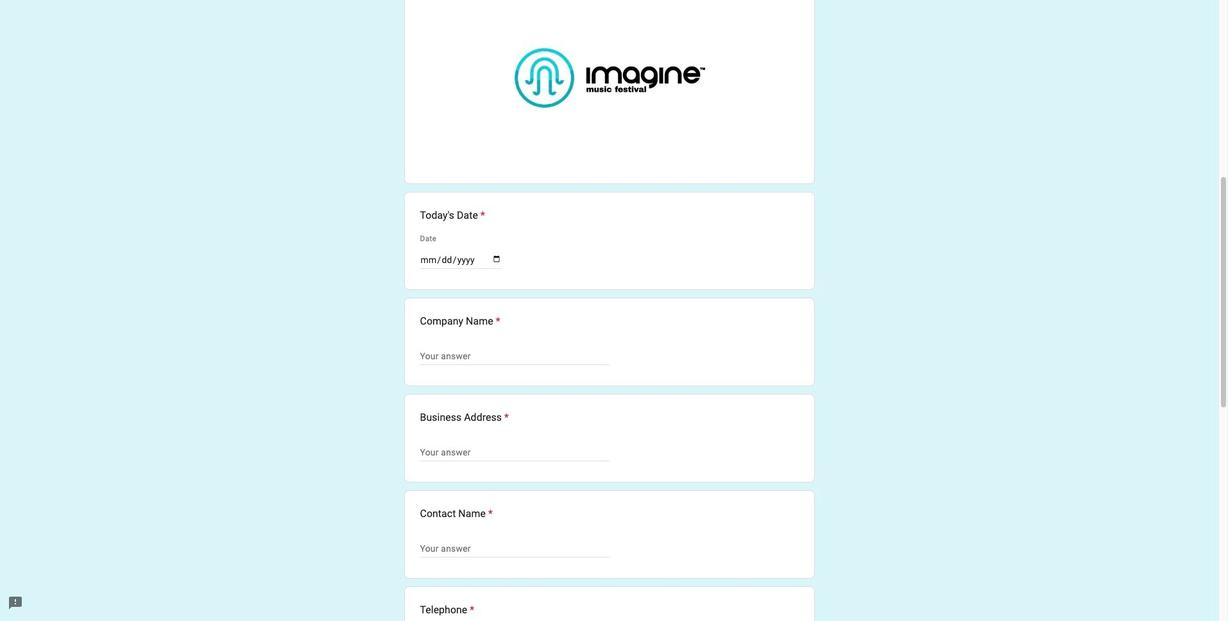 Task type: describe. For each thing, give the bounding box(es) containing it.
required question element for 1st heading from the top
[[478, 208, 485, 223]]

required question element for fourth heading from the bottom of the page
[[493, 314, 500, 329]]

2 heading from the top
[[420, 314, 500, 329]]

3 heading from the top
[[420, 410, 509, 426]]



Task type: locate. For each thing, give the bounding box(es) containing it.
None date field
[[420, 252, 501, 268]]

required question element for fourth heading
[[486, 506, 493, 522]]

list item
[[404, 0, 815, 184]]

required question element for third heading from the bottom
[[502, 410, 509, 426]]

heading
[[420, 208, 485, 223], [420, 314, 500, 329], [420, 410, 509, 426], [420, 506, 493, 522], [420, 603, 474, 618]]

required question element
[[478, 208, 485, 223], [493, 314, 500, 329], [502, 410, 509, 426], [486, 506, 493, 522], [467, 603, 474, 618]]

report a problem to google image
[[8, 595, 23, 611]]

None text field
[[420, 349, 609, 364], [420, 541, 609, 556], [420, 349, 609, 364], [420, 541, 609, 556]]

4 heading from the top
[[420, 506, 493, 522]]

5 heading from the top
[[420, 603, 474, 618]]

required question element for fifth heading
[[467, 603, 474, 618]]

1 heading from the top
[[420, 208, 485, 223]]

None text field
[[420, 445, 609, 460]]



Task type: vqa. For each thing, say whether or not it's contained in the screenshot.
first modified from the bottom
no



